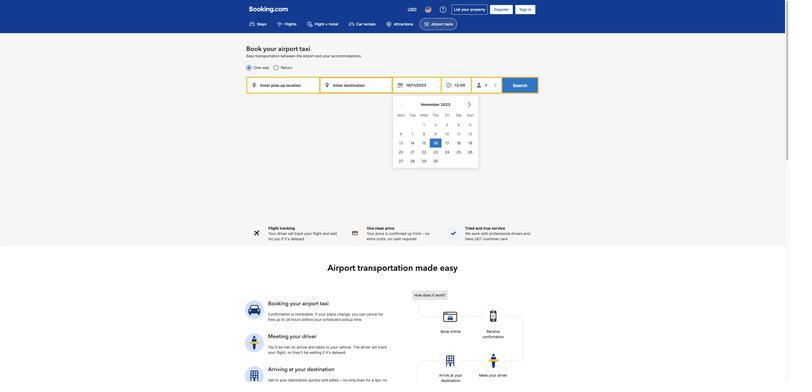 Task type: locate. For each thing, give the bounding box(es) containing it.
1 horizontal spatial for
[[379, 313, 383, 317]]

1 horizontal spatial flight
[[315, 22, 325, 26]]

1 vertical spatial price
[[376, 232, 384, 236]]

you down 'tracking'
[[274, 237, 281, 242]]

24 inside confirmation is immediate. if your plans change, you can cancel for free up to 24 hours before your scheduled pickup time
[[286, 318, 290, 322]]

24/7
[[475, 237, 482, 242]]

up inside one clear price your price is confirmed up front – no extra costs, no cash required
[[408, 232, 412, 236]]

–
[[422, 232, 424, 236]]

2
[[435, 123, 437, 127]]

1 vertical spatial is
[[292, 313, 294, 317]]

thu
[[433, 113, 439, 118]]

0 horizontal spatial is
[[292, 313, 294, 317]]

will right the
[[372, 346, 377, 350]]

0 vertical spatial no
[[425, 232, 430, 236]]

flight for flight + hotel
[[315, 22, 325, 26]]

tue
[[410, 113, 416, 118]]

0 horizontal spatial transportation
[[255, 54, 280, 58]]

they'll
[[293, 351, 303, 355]]

1 vertical spatial to
[[326, 346, 330, 350]]

return
[[281, 66, 292, 70]]

on
[[291, 346, 296, 350]]

airport for book
[[278, 45, 298, 54]]

0 horizontal spatial for
[[269, 237, 273, 242]]

1 vertical spatial will
[[372, 346, 377, 350]]

with
[[481, 232, 488, 236]]

0 vertical spatial for
[[269, 237, 273, 242]]

1 horizontal spatial book
[[441, 330, 450, 334]]

you
[[274, 237, 281, 242], [352, 313, 358, 317]]

11
[[457, 132, 461, 136]]

book
[[246, 45, 262, 54], [441, 330, 450, 334]]

be up flight,
[[279, 346, 283, 350]]

9
[[435, 132, 437, 136]]

24 inside button
[[445, 150, 450, 155]]

1 horizontal spatial at
[[451, 374, 454, 378]]

will down 'tracking'
[[288, 232, 294, 236]]

0 horizontal spatial at
[[289, 367, 294, 374]]

at right arrive
[[451, 374, 454, 378]]

november
[[421, 103, 440, 107]]

flight
[[313, 232, 322, 236]]

0 vertical spatial is
[[385, 232, 388, 236]]

0 vertical spatial it's
[[285, 237, 290, 242]]

easy
[[440, 263, 458, 275]]

be
[[279, 346, 283, 350], [304, 351, 309, 355]]

mon
[[397, 113, 405, 118]]

easy
[[246, 54, 254, 58]]

your right arrive
[[455, 374, 462, 378]]

one-
[[254, 66, 263, 70]]

0 vertical spatial flight
[[315, 22, 325, 26]]

1 horizontal spatial transportation
[[358, 263, 413, 275]]

arriving at your destination
[[268, 367, 335, 374]]

booking airport taxi image for booking your airport taxi
[[245, 301, 264, 320]]

taxi up the the
[[300, 45, 311, 54]]

1 horizontal spatial track
[[378, 346, 387, 350]]

16/11/2023 button
[[393, 78, 441, 93]]

delayed down 'tracking'
[[291, 237, 304, 242]]

1 horizontal spatial destination
[[441, 379, 460, 383]]

1 your from the left
[[269, 232, 276, 236]]

1 horizontal spatial is
[[385, 232, 388, 236]]

to
[[281, 318, 285, 322], [326, 346, 330, 350]]

0 horizontal spatial track
[[295, 232, 303, 236]]

waiting
[[310, 351, 322, 355]]

27 button
[[395, 157, 407, 166]]

airport up "between"
[[278, 45, 298, 54]]

one
[[367, 226, 374, 231]]

1 vertical spatial destination
[[441, 379, 460, 383]]

airport
[[278, 45, 298, 54], [303, 54, 315, 58], [302, 301, 319, 308]]

to right taken
[[326, 346, 330, 350]]

if down 'tracking'
[[282, 237, 284, 242]]

meet your driver
[[479, 374, 508, 378]]

16/11/2023
[[406, 83, 427, 88]]

1 vertical spatial track
[[378, 346, 387, 350]]

your up immediate.
[[290, 301, 301, 308]]

1 horizontal spatial to
[[326, 346, 330, 350]]

track inside the you'll be met on arrival and taken to your vehicle. the driver will track your flight, so they'll be waiting if it's delayed
[[378, 346, 387, 350]]

0 vertical spatial up
[[408, 232, 412, 236]]

20
[[399, 150, 404, 155]]

driver down 'tracking'
[[277, 232, 287, 236]]

0 vertical spatial be
[[279, 346, 283, 350]]

pickup
[[342, 318, 353, 322]]

0 vertical spatial price
[[385, 226, 395, 231]]

book left online
[[441, 330, 450, 334]]

25
[[457, 150, 461, 155]]

0 horizontal spatial flight
[[269, 226, 279, 231]]

list your property link
[[452, 5, 488, 15]]

17
[[446, 141, 449, 146]]

track
[[295, 232, 303, 236], [378, 346, 387, 350]]

track inside flight tracking your driver will track your flight and wait for you if it's delayed
[[295, 232, 303, 236]]

1 horizontal spatial no
[[425, 232, 430, 236]]

if down taken
[[323, 351, 325, 355]]

0 horizontal spatial up
[[276, 318, 280, 322]]

way
[[263, 66, 269, 70]]

1 horizontal spatial if
[[323, 351, 325, 355]]

rentals
[[364, 22, 376, 26]]

0 horizontal spatial if
[[282, 237, 284, 242]]

1 horizontal spatial taxi
[[320, 301, 329, 308]]

16 button
[[430, 139, 442, 148]]

1 vertical spatial book
[[441, 330, 450, 334]]

0 horizontal spatial 24
[[286, 318, 290, 322]]

24 left hours
[[286, 318, 290, 322]]

airport transportation made easy
[[328, 263, 458, 275]]

delayed down vehicle.
[[332, 351, 346, 355]]

track right the
[[378, 346, 387, 350]]

scheduled
[[323, 318, 341, 322]]

1 vertical spatial if
[[323, 351, 325, 355]]

0 horizontal spatial taxi
[[300, 45, 311, 54]]

vehicle.
[[339, 346, 352, 350]]

property
[[471, 7, 486, 12]]

0 horizontal spatial destination
[[307, 367, 335, 374]]

flight,
[[277, 351, 287, 355]]

your
[[269, 232, 276, 236], [367, 232, 375, 236]]

booking.com online hotel reservations image
[[250, 6, 288, 13]]

at inside arrive at your destination
[[451, 374, 454, 378]]

1 vertical spatial 24
[[286, 318, 290, 322]]

between
[[281, 54, 296, 58]]

1 horizontal spatial your
[[367, 232, 375, 236]]

1 horizontal spatial up
[[408, 232, 412, 236]]

you inside confirmation is immediate. if your plans change, you can cancel for free up to 24 hours before your scheduled pickup time
[[352, 313, 358, 317]]

1 vertical spatial airport
[[328, 263, 356, 275]]

will inside the you'll be met on arrival and taken to your vehicle. the driver will track your flight, so they'll be waiting if it's delayed
[[372, 346, 377, 350]]

to inside the you'll be met on arrival and taken to your vehicle. the driver will track your flight, so they'll be waiting if it's delayed
[[326, 346, 330, 350]]

1 vertical spatial taxi
[[320, 301, 329, 308]]

required
[[402, 237, 417, 242]]

and left wait
[[323, 232, 329, 236]]

0 vertical spatial 24
[[445, 150, 450, 155]]

and right the the
[[316, 54, 322, 58]]

1 horizontal spatial it's
[[326, 351, 331, 355]]

0 vertical spatial you
[[274, 237, 281, 242]]

destination inside arrive at your destination
[[441, 379, 460, 383]]

25 button
[[453, 148, 465, 157]]

0 horizontal spatial price
[[376, 232, 384, 236]]

accommodations
[[332, 54, 361, 58]]

and up waiting
[[308, 346, 315, 350]]

you inside flight tracking your driver will track your flight and wait for you if it's delayed
[[274, 237, 281, 242]]

receive confirmation
[[483, 330, 504, 340]]

hotel
[[329, 22, 338, 26]]

0 horizontal spatial no
[[388, 237, 392, 242]]

destination
[[307, 367, 335, 374], [441, 379, 460, 383]]

wait
[[330, 232, 337, 236]]

your up on
[[290, 334, 301, 341]]

driver right the
[[361, 346, 371, 350]]

destination down arrive
[[441, 379, 460, 383]]

your up way
[[263, 45, 277, 54]]

delayed
[[291, 237, 304, 242], [332, 351, 346, 355]]

driver inside flight tracking your driver will track your flight and wait for you if it's delayed
[[277, 232, 287, 236]]

and right drivers
[[524, 232, 531, 236]]

meeting your driver
[[268, 334, 317, 341]]

destination down waiting
[[307, 367, 335, 374]]

flight inside flight tracking your driver will track your flight and wait for you if it's delayed
[[269, 226, 279, 231]]

up down confirmation
[[276, 318, 280, 322]]

does
[[423, 293, 432, 298]]

price down clear
[[376, 232, 384, 236]]

at right arriving
[[289, 367, 294, 374]]

1 horizontal spatial delayed
[[332, 351, 346, 355]]

change,
[[337, 313, 351, 317]]

sat
[[456, 113, 462, 118]]

0 vertical spatial track
[[295, 232, 303, 236]]

0 vertical spatial to
[[281, 318, 285, 322]]

0 vertical spatial transportation
[[255, 54, 280, 58]]

0 horizontal spatial airport
[[328, 263, 356, 275]]

21 button
[[407, 148, 419, 157]]

to down confirmation
[[281, 318, 285, 322]]

0 horizontal spatial book
[[246, 45, 262, 54]]

1 horizontal spatial you
[[352, 313, 358, 317]]

1 vertical spatial be
[[304, 351, 309, 355]]

taxi up plans
[[320, 301, 329, 308]]

for inside confirmation is immediate. if your plans change, you can cancel for free up to 24 hours before your scheduled pickup time
[[379, 313, 383, 317]]

0 horizontal spatial will
[[288, 232, 294, 236]]

transportation inside book your airport taxi easy transportation between the airport and your accommodations
[[255, 54, 280, 58]]

0 vertical spatial delayed
[[291, 237, 304, 242]]

work
[[472, 232, 480, 236]]

arrive
[[439, 374, 450, 378]]

1 horizontal spatial price
[[385, 226, 395, 231]]

flight left 'tracking'
[[269, 226, 279, 231]]

book up easy
[[246, 45, 262, 54]]

booking your airport taxi
[[268, 301, 329, 308]]

booking airport taxi image
[[412, 291, 524, 383], [245, 301, 264, 320], [245, 334, 264, 353], [245, 367, 264, 383]]

for inside flight tracking your driver will track your flight and wait for you if it's delayed
[[269, 237, 273, 242]]

flight for flight tracking your driver will track your flight and wait for you if it's delayed
[[269, 226, 279, 231]]

your inside flight tracking your driver will track your flight and wait for you if it's delayed
[[269, 232, 276, 236]]

no right the –
[[425, 232, 430, 236]]

1 vertical spatial you
[[352, 313, 358, 317]]

flight left the +
[[315, 22, 325, 26]]

tried
[[465, 226, 475, 231]]

price
[[385, 226, 395, 231], [376, 232, 384, 236]]

it's down 'tracking'
[[285, 237, 290, 242]]

1 vertical spatial transportation
[[358, 263, 413, 275]]

your left vehicle.
[[331, 346, 338, 350]]

0 vertical spatial taxi
[[300, 45, 311, 54]]

price up confirmed
[[385, 226, 395, 231]]

0 vertical spatial airport
[[278, 45, 298, 54]]

you up time
[[352, 313, 358, 317]]

0 vertical spatial book
[[246, 45, 262, 54]]

is up costs,
[[385, 232, 388, 236]]

your left 'flight' on the left bottom
[[304, 232, 312, 236]]

airport right the the
[[303, 54, 315, 58]]

26
[[468, 150, 473, 155]]

taxi inside book your airport taxi easy transportation between the airport and your accommodations
[[300, 45, 311, 54]]

24 down 17 button
[[445, 150, 450, 155]]

28
[[411, 159, 415, 164]]

no left the cash
[[388, 237, 392, 242]]

0 horizontal spatial your
[[269, 232, 276, 236]]

it's right waiting
[[326, 351, 331, 355]]

0 horizontal spatial it's
[[285, 237, 290, 242]]

taxi for book
[[300, 45, 311, 54]]

book inside book your airport taxi easy transportation between the airport and your accommodations
[[246, 45, 262, 54]]

book for online
[[441, 330, 450, 334]]

1 horizontal spatial 24
[[445, 150, 450, 155]]

0 vertical spatial if
[[282, 237, 284, 242]]

delayed inside the you'll be met on arrival and taken to your vehicle. the driver will track your flight, so they'll be waiting if it's delayed
[[332, 351, 346, 355]]

1 vertical spatial up
[[276, 318, 280, 322]]

if
[[282, 237, 284, 242], [323, 351, 325, 355]]

2 vertical spatial airport
[[302, 301, 319, 308]]

0 horizontal spatial to
[[281, 318, 285, 322]]

your
[[462, 7, 470, 12], [263, 45, 277, 54], [323, 54, 331, 58], [304, 232, 312, 236], [290, 301, 301, 308], [319, 313, 326, 317], [314, 318, 322, 322], [290, 334, 301, 341], [331, 346, 338, 350], [268, 351, 276, 355], [295, 367, 306, 374], [455, 374, 462, 378], [489, 374, 497, 378]]

1 vertical spatial it's
[[326, 351, 331, 355]]

your right meet
[[489, 374, 497, 378]]

1 horizontal spatial will
[[372, 346, 377, 350]]

19 button
[[465, 139, 476, 148]]

0 vertical spatial destination
[[307, 367, 335, 374]]

it's inside flight tracking your driver will track your flight and wait for you if it's delayed
[[285, 237, 290, 242]]

up up required
[[408, 232, 412, 236]]

is up hours
[[292, 313, 294, 317]]

front
[[413, 232, 421, 236]]

1 vertical spatial for
[[379, 313, 383, 317]]

your inside flight tracking your driver will track your flight and wait for you if it's delayed
[[304, 232, 312, 236]]

1 vertical spatial flight
[[269, 226, 279, 231]]

at for arrive
[[451, 374, 454, 378]]

2 your from the left
[[367, 232, 375, 236]]

your down you'll
[[268, 351, 276, 355]]

1 horizontal spatial airport
[[432, 22, 444, 26]]

tracking
[[280, 226, 295, 231]]

1 vertical spatial delayed
[[332, 351, 346, 355]]

be down the "arrival"
[[304, 351, 309, 355]]

0 horizontal spatial you
[[274, 237, 281, 242]]

0 vertical spatial will
[[288, 232, 294, 236]]

track down 'tracking'
[[295, 232, 303, 236]]

10
[[445, 132, 449, 136]]

you'll
[[268, 346, 278, 350]]

0 vertical spatial airport
[[432, 22, 444, 26]]

1 horizontal spatial be
[[304, 351, 309, 355]]

airport up if
[[302, 301, 319, 308]]

0 horizontal spatial delayed
[[291, 237, 304, 242]]

and
[[316, 54, 322, 58], [476, 226, 483, 231], [323, 232, 329, 236], [524, 232, 531, 236], [308, 346, 315, 350]]

no
[[425, 232, 430, 236], [388, 237, 392, 242]]



Task type: vqa. For each thing, say whether or not it's contained in the screenshot.
26 button
yes



Task type: describe. For each thing, give the bounding box(es) containing it.
your inside arrive at your destination
[[455, 374, 462, 378]]

book for your
[[246, 45, 262, 54]]

receive
[[487, 330, 500, 334]]

and inside the you'll be met on arrival and taken to your vehicle. the driver will track your flight, so they'll be waiting if it's delayed
[[308, 346, 315, 350]]

and inside flight tracking your driver will track your flight and wait for you if it's delayed
[[323, 232, 329, 236]]

for for confirmation is immediate. if your plans change, you can cancel for free up to 24 hours before your scheduled pickup time
[[379, 313, 383, 317]]

is inside confirmation is immediate. if your plans change, you can cancel for free up to 24 hours before your scheduled pickup time
[[292, 313, 294, 317]]

booking airport taxi image for meeting your driver
[[245, 334, 264, 353]]

airport for airport taxis
[[432, 22, 444, 26]]

made
[[416, 263, 438, 275]]

booking airport taxi image for arriving at your destination
[[245, 367, 264, 383]]

confirmed
[[389, 232, 407, 236]]

Enter pick-up location text field
[[248, 78, 319, 93]]

1 vertical spatial no
[[388, 237, 392, 242]]

care
[[500, 237, 508, 242]]

have
[[465, 237, 474, 242]]

car rentals
[[357, 22, 376, 26]]

20 button
[[395, 148, 407, 157]]

Enter destination text field
[[320, 78, 392, 93]]

search button
[[503, 78, 538, 93]]

cancel
[[366, 313, 378, 317]]

airport taxis link
[[420, 18, 457, 30]]

14
[[411, 141, 415, 146]]

list your property
[[454, 7, 486, 12]]

15
[[422, 141, 426, 146]]

airport for airport transportation made easy
[[328, 263, 356, 275]]

destination for arrive at your destination
[[441, 379, 460, 383]]

7
[[412, 132, 414, 136]]

list
[[454, 7, 461, 12]]

flight + hotel
[[315, 22, 338, 26]]

sign in link
[[516, 5, 536, 14]]

is inside one clear price your price is confirmed up front – no extra costs, no cash required
[[385, 232, 388, 236]]

28 button
[[407, 157, 419, 166]]

up inside confirmation is immediate. if your plans change, you can cancel for free up to 24 hours before your scheduled pickup time
[[276, 318, 280, 322]]

4
[[458, 123, 460, 127]]

17 button
[[442, 139, 453, 148]]

flight tracking your driver will track your flight and wait for you if it's delayed
[[269, 226, 337, 242]]

attractions link
[[382, 18, 418, 30]]

and up work at bottom
[[476, 226, 483, 231]]

confirmation
[[268, 313, 290, 317]]

15 button
[[419, 139, 430, 148]]

30
[[434, 159, 438, 164]]

26 button
[[465, 148, 476, 157]]

taxis
[[445, 22, 453, 26]]

2023
[[441, 103, 451, 107]]

free
[[268, 318, 275, 322]]

driver up the "arrival"
[[302, 334, 317, 341]]

your right list
[[462, 7, 470, 12]]

30 button
[[430, 157, 442, 166]]

your right if
[[319, 313, 326, 317]]

delayed inside flight tracking your driver will track your flight and wait for you if it's delayed
[[291, 237, 304, 242]]

arrival
[[297, 346, 307, 350]]

usd button
[[405, 3, 420, 16]]

clear
[[375, 226, 384, 231]]

november 2023
[[421, 103, 451, 107]]

confirmation
[[483, 335, 504, 340]]

13
[[399, 141, 403, 146]]

service
[[492, 226, 505, 231]]

destination for arriving at your destination
[[307, 367, 335, 374]]

5
[[469, 123, 472, 127]]

your down if
[[314, 318, 322, 322]]

your down they'll
[[295, 367, 306, 374]]

we
[[465, 232, 471, 236]]

costs,
[[377, 237, 387, 242]]

online
[[451, 330, 461, 334]]

car
[[357, 22, 363, 26]]

29
[[422, 159, 427, 164]]

your left accommodations
[[323, 54, 331, 58]]

so
[[288, 351, 292, 355]]

meeting
[[268, 334, 289, 341]]

one-way
[[254, 66, 269, 70]]

in
[[529, 7, 532, 12]]

tried and true service we work with professional drivers and have 24/7 customer care
[[465, 226, 531, 242]]

your inside one clear price your price is confirmed up front – no extra costs, no cash required
[[367, 232, 375, 236]]

plans
[[327, 313, 336, 317]]

airport for booking
[[302, 301, 319, 308]]

professional
[[489, 232, 510, 236]]

23 button
[[430, 148, 442, 157]]

at for arriving
[[289, 367, 294, 374]]

book online
[[441, 330, 461, 334]]

attractions
[[394, 22, 413, 26]]

16
[[434, 141, 438, 146]]

0 horizontal spatial be
[[279, 346, 283, 350]]

meet
[[479, 374, 488, 378]]

8
[[423, 132, 426, 136]]

customer
[[483, 237, 499, 242]]

for for flight tracking your driver will track your flight and wait for you if it's delayed
[[269, 237, 273, 242]]

27
[[399, 159, 403, 164]]

confirmation is immediate. if your plans change, you can cancel for free up to 24 hours before your scheduled pickup time
[[268, 313, 383, 322]]

register link
[[490, 5, 513, 14]]

usd
[[408, 7, 417, 12]]

work?
[[436, 293, 446, 298]]

6
[[400, 132, 402, 136]]

arriving
[[268, 367, 288, 374]]

14 button
[[407, 139, 419, 148]]

and inside book your airport taxi easy transportation between the airport and your accommodations
[[316, 54, 322, 58]]

extra
[[367, 237, 376, 242]]

stays link
[[245, 18, 271, 30]]

register
[[495, 7, 509, 12]]

airport taxis
[[432, 22, 453, 26]]

flights link
[[273, 18, 301, 30]]

it's inside the you'll be met on arrival and taken to your vehicle. the driver will track your flight, so they'll be waiting if it's delayed
[[326, 351, 331, 355]]

driver right meet
[[498, 374, 508, 378]]

+
[[326, 22, 328, 26]]

18 button
[[453, 139, 465, 148]]

one clear price your price is confirmed up front – no extra costs, no cash required
[[367, 226, 430, 242]]

driver inside the you'll be met on arrival and taken to your vehicle. the driver will track your flight, so they'll be waiting if it's delayed
[[361, 346, 371, 350]]

car rentals link
[[345, 18, 380, 30]]

the
[[297, 54, 302, 58]]

if inside the you'll be met on arrival and taken to your vehicle. the driver will track your flight, so they'll be waiting if it's delayed
[[323, 351, 325, 355]]

search
[[513, 83, 528, 88]]

1
[[424, 123, 425, 127]]

if inside flight tracking your driver will track your flight and wait for you if it's delayed
[[282, 237, 284, 242]]

wed
[[420, 113, 428, 118]]

taxi for booking
[[320, 301, 329, 308]]

to inside confirmation is immediate. if your plans change, you can cancel for free up to 24 hours before your scheduled pickup time
[[281, 318, 285, 322]]

will inside flight tracking your driver will track your flight and wait for you if it's delayed
[[288, 232, 294, 236]]

1 vertical spatial airport
[[303, 54, 315, 58]]

arrive at your destination
[[439, 374, 462, 383]]



